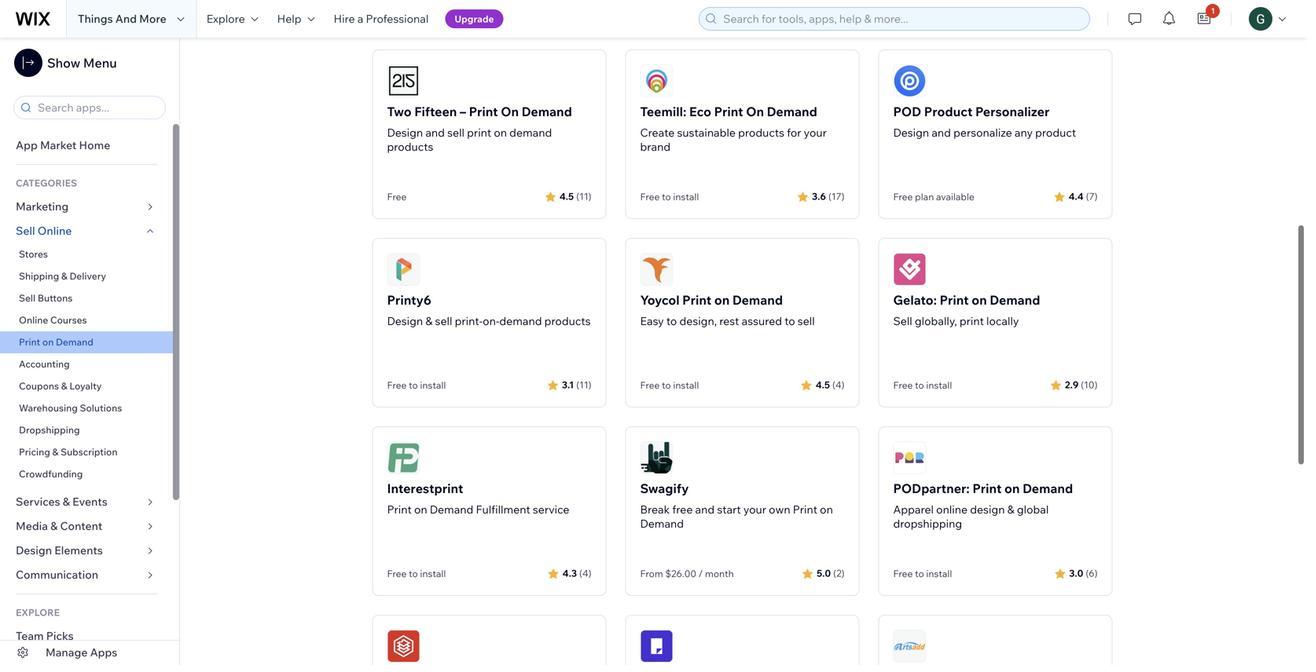 Task type: locate. For each thing, give the bounding box(es) containing it.
(11) for on-
[[576, 379, 591, 391]]

on inside swagify break free and start your own print on demand
[[820, 503, 833, 517]]

printy6 design & sell print-on-demand products
[[387, 292, 591, 328]]

personalize
[[953, 126, 1012, 140]]

subscription
[[61, 446, 117, 458]]

design down "printy6"
[[387, 314, 423, 328]]

free down dropshipping at the bottom of page
[[893, 568, 913, 580]]

your inside swagify break free and start your own print on demand
[[743, 503, 766, 517]]

locally
[[986, 314, 1019, 328]]

3.0 (6)
[[1069, 568, 1098, 580]]

1 vertical spatial (4)
[[579, 568, 591, 580]]

print
[[469, 104, 498, 119], [714, 104, 743, 119], [682, 292, 711, 308], [940, 292, 969, 308], [19, 336, 40, 348], [972, 481, 1002, 497], [387, 503, 412, 517], [793, 503, 817, 517]]

demand inside interestprint print on demand fulfillment service
[[430, 503, 473, 517]]

media & content link
[[0, 515, 173, 539]]

print up accounting
[[19, 336, 40, 348]]

design down the two
[[387, 126, 423, 140]]

product
[[1035, 126, 1076, 140]]

install for easy
[[673, 380, 699, 391]]

brand
[[640, 140, 671, 154]]

free plan available
[[893, 191, 974, 203]]

install down dropshipping at the bottom of page
[[926, 568, 952, 580]]

free to install down easy
[[640, 380, 699, 391]]

demand inside teemill: eco print on demand create sustainable products for your brand
[[767, 104, 817, 119]]

install for demand
[[673, 191, 699, 203]]

0 horizontal spatial products
[[387, 140, 433, 154]]

free to install for fulfillment
[[387, 568, 446, 580]]

print-
[[455, 314, 483, 328]]

to down dropshipping at the bottom of page
[[915, 568, 924, 580]]

sell right assured
[[798, 314, 815, 328]]

0 horizontal spatial on
[[501, 104, 519, 119]]

free up interestprint logo
[[387, 380, 407, 391]]

1 vertical spatial print
[[960, 314, 984, 328]]

explore
[[16, 607, 60, 619]]

4.5
[[560, 191, 574, 202], [816, 379, 830, 391]]

5.0
[[817, 568, 831, 580]]

(11)
[[576, 191, 591, 202], [576, 379, 591, 391]]

interestprint logo image
[[387, 442, 420, 475]]

personalizer
[[975, 104, 1050, 119]]

2.9 (10)
[[1065, 379, 1098, 391]]

2 horizontal spatial products
[[738, 126, 784, 140]]

on
[[494, 126, 507, 140], [714, 292, 730, 308], [972, 292, 987, 308], [42, 336, 54, 348], [1004, 481, 1020, 497], [414, 503, 427, 517], [820, 503, 833, 517]]

1 (11) from the top
[[576, 191, 591, 202]]

free right 4.5 (4) at right
[[893, 380, 913, 391]]

2 horizontal spatial and
[[932, 126, 951, 140]]

& for loyalty
[[61, 380, 67, 392]]

coupons & loyalty
[[19, 380, 102, 392]]

products
[[738, 126, 784, 140], [387, 140, 433, 154], [544, 314, 591, 328]]

0 vertical spatial your
[[804, 126, 827, 140]]

free to install down globally,
[[893, 380, 952, 391]]

0 vertical spatial print
[[467, 126, 491, 140]]

two
[[387, 104, 412, 119]]

to for print-
[[409, 380, 418, 391]]

buttons
[[38, 292, 73, 304]]

0 vertical spatial (4)
[[832, 379, 845, 391]]

1 horizontal spatial 4.5
[[816, 379, 830, 391]]

assured
[[742, 314, 782, 328]]

products inside printy6 design & sell print-on-demand products
[[544, 314, 591, 328]]

0 vertical spatial demand
[[509, 126, 552, 140]]

and down "fifteen"
[[425, 126, 445, 140]]

to for demand
[[662, 191, 671, 203]]

to down brand
[[662, 191, 671, 203]]

1 horizontal spatial (4)
[[832, 379, 845, 391]]

on right – at the top
[[501, 104, 519, 119]]

free to install for easy
[[640, 380, 699, 391]]

your right for
[[804, 126, 827, 140]]

install down sustainable
[[673, 191, 699, 203]]

0 horizontal spatial and
[[425, 126, 445, 140]]

sell inside sell buttons link
[[19, 292, 35, 304]]

free
[[387, 191, 407, 203], [640, 191, 660, 203], [893, 191, 913, 203], [387, 380, 407, 391], [640, 380, 660, 391], [893, 380, 913, 391], [387, 568, 407, 580], [893, 568, 913, 580]]

1 on from the left
[[501, 104, 519, 119]]

free to install down brand
[[640, 191, 699, 203]]

on inside sidebar element
[[42, 336, 54, 348]]

on inside interestprint print on demand fulfillment service
[[414, 503, 427, 517]]

–
[[460, 104, 466, 119]]

sell inside printy6 design & sell print-on-demand products
[[435, 314, 452, 328]]

0 horizontal spatial (4)
[[579, 568, 591, 580]]

accounting link
[[0, 354, 173, 376]]

sell buttons
[[19, 292, 73, 304]]

crowdfunding
[[19, 468, 83, 480]]

on right eco at the top right
[[746, 104, 764, 119]]

free to install up interestprint logo
[[387, 380, 446, 391]]

install for print-
[[420, 380, 446, 391]]

(4) for yoycol print on demand
[[832, 379, 845, 391]]

4.4
[[1069, 191, 1084, 202]]

demand inside printy6 design & sell print-on-demand products
[[499, 314, 542, 328]]

and down 'product'
[[932, 126, 951, 140]]

any
[[1015, 126, 1033, 140]]

design down media
[[16, 544, 52, 558]]

artsadd logo image
[[893, 630, 926, 663]]

(17)
[[828, 191, 845, 202]]

free up inkthreadable: print on demand logo
[[387, 568, 407, 580]]

2 vertical spatial sell
[[893, 314, 912, 328]]

sell inside sell online 'link'
[[16, 224, 35, 238]]

on inside yoycol print on demand easy to design, rest assured to sell
[[714, 292, 730, 308]]

to up inkthreadable: print on demand logo
[[409, 568, 418, 580]]

4.5 for yoycol print on demand
[[816, 379, 830, 391]]

solutions
[[80, 402, 122, 414]]

gelato: print on demand logo image
[[893, 253, 926, 286]]

demand
[[522, 104, 572, 119], [767, 104, 817, 119], [732, 292, 783, 308], [990, 292, 1040, 308], [56, 336, 93, 348], [1023, 481, 1073, 497], [430, 503, 473, 517], [640, 517, 684, 531]]

1 horizontal spatial on
[[746, 104, 764, 119]]

pod product personalizer logo image
[[893, 64, 926, 97]]

a
[[357, 12, 363, 26]]

design elements
[[16, 544, 103, 558]]

demand inside two fifteen – print on demand design and sell print on demand products
[[509, 126, 552, 140]]

things and more
[[78, 12, 166, 26]]

yoycol print on demand easy to design, rest assured to sell
[[640, 292, 815, 328]]

print right eco at the top right
[[714, 104, 743, 119]]

0 vertical spatial (11)
[[576, 191, 591, 202]]

interestprint
[[387, 481, 463, 497]]

sell down – at the top
[[447, 126, 464, 140]]

1 horizontal spatial print
[[960, 314, 984, 328]]

print
[[467, 126, 491, 140], [960, 314, 984, 328]]

to for fulfillment
[[409, 568, 418, 580]]

print down interestprint
[[387, 503, 412, 517]]

& left events
[[63, 495, 70, 509]]

1 vertical spatial 4.5
[[816, 379, 830, 391]]

categories
[[16, 177, 77, 189]]

team
[[16, 630, 44, 643]]

demand inside sidebar element
[[56, 336, 93, 348]]

install up inkthreadable: print on demand logo
[[420, 568, 446, 580]]

install up interestprint logo
[[420, 380, 446, 391]]

install down design,
[[673, 380, 699, 391]]

1 vertical spatial your
[[743, 503, 766, 517]]

print right – at the top
[[469, 104, 498, 119]]

& left global
[[1007, 503, 1014, 517]]

1 vertical spatial online
[[19, 314, 48, 326]]

your inside teemill: eco print on demand create sustainable products for your brand
[[804, 126, 827, 140]]

(7)
[[1086, 191, 1098, 202]]

1 horizontal spatial your
[[804, 126, 827, 140]]

hire a professional
[[334, 12, 429, 26]]

media
[[16, 520, 48, 533]]

2.9
[[1065, 379, 1079, 391]]

print inside interestprint print on demand fulfillment service
[[387, 503, 412, 517]]

free to install down dropshipping at the bottom of page
[[893, 568, 952, 580]]

loyalty
[[69, 380, 102, 392]]

pricing
[[19, 446, 50, 458]]

free for easy
[[640, 380, 660, 391]]

online courses
[[19, 314, 87, 326]]

professional
[[366, 12, 429, 26]]

print inside two fifteen – print on demand design and sell print on demand products
[[467, 126, 491, 140]]

1 horizontal spatial and
[[695, 503, 715, 517]]

events
[[72, 495, 107, 509]]

free down brand
[[640, 191, 660, 203]]

available
[[936, 191, 974, 203]]

product
[[924, 104, 973, 119]]

your left own
[[743, 503, 766, 517]]

dropshipping link
[[0, 420, 173, 442]]

demand inside two fifteen – print on demand design and sell print on demand products
[[522, 104, 572, 119]]

/
[[699, 568, 703, 580]]

print inside gelato: print on demand sell globally, print locally
[[960, 314, 984, 328]]

to
[[662, 191, 671, 203], [666, 314, 677, 328], [785, 314, 795, 328], [409, 380, 418, 391], [662, 380, 671, 391], [915, 380, 924, 391], [409, 568, 418, 580], [915, 568, 924, 580]]

& right media
[[50, 520, 58, 533]]

on inside two fifteen – print on demand design and sell print on demand products
[[494, 126, 507, 140]]

0 horizontal spatial 4.5
[[560, 191, 574, 202]]

print up design
[[972, 481, 1002, 497]]

to down easy
[[662, 380, 671, 391]]

print up globally,
[[940, 292, 969, 308]]

home
[[79, 138, 110, 152]]

sell for sell buttons
[[19, 292, 35, 304]]

& right pricing
[[52, 446, 58, 458]]

menu
[[83, 55, 117, 71]]

start
[[717, 503, 741, 517]]

to right easy
[[666, 314, 677, 328]]

dropshipping
[[19, 424, 80, 436]]

yoycol print on demand logo image
[[640, 253, 673, 286]]

0 vertical spatial 4.5
[[560, 191, 574, 202]]

(10)
[[1081, 379, 1098, 391]]

crowdfunding link
[[0, 464, 173, 486]]

to down globally,
[[915, 380, 924, 391]]

products left for
[[738, 126, 784, 140]]

products up 3.1
[[544, 314, 591, 328]]

free to install up inkthreadable: print on demand logo
[[387, 568, 446, 580]]

products down the two
[[387, 140, 433, 154]]

1 horizontal spatial products
[[544, 314, 591, 328]]

sell down shipping
[[19, 292, 35, 304]]

free to install for demand
[[640, 191, 699, 203]]

1 vertical spatial sell
[[19, 292, 35, 304]]

2 vertical spatial products
[[544, 314, 591, 328]]

1 vertical spatial (11)
[[576, 379, 591, 391]]

fulfillment
[[476, 503, 530, 517]]

print up design,
[[682, 292, 711, 308]]

coupons
[[19, 380, 59, 392]]

1 vertical spatial demand
[[499, 314, 542, 328]]

teemill: eco print on demand logo image
[[640, 64, 673, 97]]

sell down gelato:
[[893, 314, 912, 328]]

design inside two fifteen – print on demand design and sell print on demand products
[[387, 126, 423, 140]]

demand
[[509, 126, 552, 140], [499, 314, 542, 328]]

free down easy
[[640, 380, 660, 391]]

accounting
[[19, 358, 70, 370]]

& down "printy6"
[[425, 314, 433, 328]]

print inside sidebar element
[[19, 336, 40, 348]]

4.4 (7)
[[1069, 191, 1098, 202]]

break
[[640, 503, 670, 517]]

& left loyalty
[[61, 380, 67, 392]]

design inside "link"
[[16, 544, 52, 558]]

podpartner: print on demand apparel online design & global dropshipping
[[893, 481, 1073, 531]]

2 (11) from the top
[[576, 379, 591, 391]]

upgrade button
[[445, 9, 503, 28]]

interestprint print on demand fulfillment service
[[387, 481, 569, 517]]

2 on from the left
[[746, 104, 764, 119]]

sell up stores
[[16, 224, 35, 238]]

1 vertical spatial products
[[387, 140, 433, 154]]

print right own
[[793, 503, 817, 517]]

online down 'marketing'
[[38, 224, 72, 238]]

print on demand link
[[0, 332, 173, 354]]

free left plan
[[893, 191, 913, 203]]

sell left print-
[[435, 314, 452, 328]]

on inside gelato: print on demand sell globally, print locally
[[972, 292, 987, 308]]

to for easy
[[662, 380, 671, 391]]

0 horizontal spatial print
[[467, 126, 491, 140]]

install down globally,
[[926, 380, 952, 391]]

and inside pod product personalizer design and personalize any product
[[932, 126, 951, 140]]

online down sell buttons
[[19, 314, 48, 326]]

design down the pod
[[893, 126, 929, 140]]

& for delivery
[[61, 270, 67, 282]]

(4)
[[832, 379, 845, 391], [579, 568, 591, 580]]

products inside teemill: eco print on demand create sustainable products for your brand
[[738, 126, 784, 140]]

0 vertical spatial products
[[738, 126, 784, 140]]

services
[[16, 495, 60, 509]]

to up interestprint logo
[[409, 380, 418, 391]]

on inside podpartner: print on demand apparel online design & global dropshipping
[[1004, 481, 1020, 497]]

free to install for sell
[[893, 380, 952, 391]]

from
[[640, 568, 663, 580]]

0 horizontal spatial your
[[743, 503, 766, 517]]

printy6 logo image
[[387, 253, 420, 286]]

warehousing
[[19, 402, 78, 414]]

& left delivery
[[61, 270, 67, 282]]

0 vertical spatial online
[[38, 224, 72, 238]]

0 vertical spatial sell
[[16, 224, 35, 238]]

create
[[640, 126, 675, 140]]

and right free
[[695, 503, 715, 517]]



Task type: describe. For each thing, give the bounding box(es) containing it.
& for subscription
[[52, 446, 58, 458]]

free for fulfillment
[[387, 568, 407, 580]]

own
[[769, 503, 790, 517]]

sustainable
[[677, 126, 736, 140]]

free
[[672, 503, 693, 517]]

5.0 (2)
[[817, 568, 845, 580]]

3.1 (11)
[[562, 379, 591, 391]]

& for events
[[63, 495, 70, 509]]

products inside two fifteen – print on demand design and sell print on demand products
[[387, 140, 433, 154]]

apps
[[90, 646, 117, 660]]

picks
[[46, 630, 74, 643]]

rest
[[719, 314, 739, 328]]

more
[[139, 12, 166, 26]]

manage apps link
[[0, 641, 179, 666]]

services & events
[[16, 495, 107, 509]]

from $26.00 / month
[[640, 568, 734, 580]]

sell inside yoycol print on demand easy to design, rest assured to sell
[[798, 314, 815, 328]]

& inside podpartner: print on demand apparel online design & global dropshipping
[[1007, 503, 1014, 517]]

sell online
[[16, 224, 72, 238]]

free to install for print-
[[387, 380, 446, 391]]

global
[[1017, 503, 1049, 517]]

print inside teemill: eco print on demand create sustainable products for your brand
[[714, 104, 743, 119]]

gelato:
[[893, 292, 937, 308]]

pod product personalizer design and personalize any product
[[893, 104, 1076, 140]]

two fifteen – print on demand logo image
[[387, 64, 420, 97]]

print inside yoycol print on demand easy to design, rest assured to sell
[[682, 292, 711, 308]]

prodigi print on demand logo image
[[640, 630, 673, 663]]

apparel
[[893, 503, 934, 517]]

plan
[[915, 191, 934, 203]]

& inside printy6 design & sell print-on-demand products
[[425, 314, 433, 328]]

to right assured
[[785, 314, 795, 328]]

1 button
[[1187, 0, 1222, 38]]

free up printy6 logo in the top left of the page
[[387, 191, 407, 203]]

free for print-
[[387, 380, 407, 391]]

design
[[970, 503, 1005, 517]]

4.5 (4)
[[816, 379, 845, 391]]

pricing & subscription
[[19, 446, 117, 458]]

on inside two fifteen – print on demand design and sell print on demand products
[[501, 104, 519, 119]]

sell for sell online
[[16, 224, 35, 238]]

install for sell
[[926, 380, 952, 391]]

Search for tools, apps, help & more... field
[[719, 8, 1085, 30]]

(11) for demand
[[576, 191, 591, 202]]

shipping & delivery link
[[0, 266, 173, 288]]

two fifteen – print on demand design and sell print on demand products
[[387, 104, 572, 154]]

to for apparel
[[915, 568, 924, 580]]

install for fulfillment
[[420, 568, 446, 580]]

products for teemill: eco print on demand
[[738, 126, 784, 140]]

team picks
[[16, 630, 74, 643]]

free for demand
[[640, 191, 660, 203]]

help
[[277, 12, 301, 26]]

& for content
[[50, 520, 58, 533]]

show menu
[[47, 55, 117, 71]]

print inside swagify break free and start your own print on demand
[[793, 503, 817, 517]]

sidebar element
[[0, 38, 180, 666]]

month
[[705, 568, 734, 580]]

design inside printy6 design & sell print-on-demand products
[[387, 314, 423, 328]]

swagify logo image
[[640, 442, 673, 475]]

inkthreadable: print on demand logo image
[[387, 630, 420, 663]]

3.6
[[812, 191, 826, 202]]

shipping & delivery
[[19, 270, 106, 282]]

sell inside two fifteen – print on demand design and sell print on demand products
[[447, 126, 464, 140]]

and
[[115, 12, 137, 26]]

to for sell
[[915, 380, 924, 391]]

print inside podpartner: print on demand apparel online design & global dropshipping
[[972, 481, 1002, 497]]

demand inside swagify break free and start your own print on demand
[[640, 517, 684, 531]]

free for apparel
[[893, 568, 913, 580]]

dropshipping
[[893, 517, 962, 531]]

Search apps... field
[[33, 97, 160, 119]]

design elements link
[[0, 539, 173, 564]]

design,
[[679, 314, 717, 328]]

free for and
[[893, 191, 913, 203]]

online courses link
[[0, 310, 173, 332]]

media & content
[[16, 520, 102, 533]]

demand inside podpartner: print on demand apparel online design & global dropshipping
[[1023, 481, 1073, 497]]

upgrade
[[455, 13, 494, 25]]

teemill: eco print on demand create sustainable products for your brand
[[640, 104, 827, 154]]

content
[[60, 520, 102, 533]]

pod
[[893, 104, 921, 119]]

stores link
[[0, 244, 173, 266]]

free for sell
[[893, 380, 913, 391]]

design inside pod product personalizer design and personalize any product
[[893, 126, 929, 140]]

demand inside gelato: print on demand sell globally, print locally
[[990, 292, 1040, 308]]

print on demand
[[19, 336, 93, 348]]

manage apps
[[46, 646, 117, 660]]

communication
[[16, 568, 101, 582]]

sell buttons link
[[0, 288, 173, 310]]

marketing link
[[0, 195, 173, 219]]

(6)
[[1086, 568, 1098, 580]]

sell online link
[[0, 219, 173, 244]]

print inside gelato: print on demand sell globally, print locally
[[940, 292, 969, 308]]

3.1
[[562, 379, 574, 391]]

podpartner:
[[893, 481, 970, 497]]

delivery
[[70, 270, 106, 282]]

app
[[16, 138, 38, 152]]

communication link
[[0, 564, 173, 588]]

globally,
[[915, 314, 957, 328]]

sell inside gelato: print on demand sell globally, print locally
[[893, 314, 912, 328]]

products for printy6
[[544, 314, 591, 328]]

install for apparel
[[926, 568, 952, 580]]

free to install for apparel
[[893, 568, 952, 580]]

swagify
[[640, 481, 689, 497]]

for
[[787, 126, 801, 140]]

print inside two fifteen – print on demand design and sell print on demand products
[[469, 104, 498, 119]]

show menu button
[[14, 49, 117, 77]]

easy
[[640, 314, 664, 328]]

and inside two fifteen – print on demand design and sell print on demand products
[[425, 126, 445, 140]]

hire
[[334, 12, 355, 26]]

marketing
[[16, 200, 69, 213]]

on inside teemill: eco print on demand create sustainable products for your brand
[[746, 104, 764, 119]]

demand inside yoycol print on demand easy to design, rest assured to sell
[[732, 292, 783, 308]]

printy6
[[387, 292, 431, 308]]

and inside swagify break free and start your own print on demand
[[695, 503, 715, 517]]

swagify break free and start your own print on demand
[[640, 481, 833, 531]]

online inside 'link'
[[38, 224, 72, 238]]

fifteen
[[414, 104, 457, 119]]

warehousing solutions link
[[0, 398, 173, 420]]

podpartner: print on demand logo image
[[893, 442, 926, 475]]

4.5 for two fifteen – print on demand
[[560, 191, 574, 202]]

hire a professional link
[[324, 0, 438, 38]]

online
[[936, 503, 968, 517]]

4.3
[[562, 568, 577, 580]]

(4) for interestprint
[[579, 568, 591, 580]]

market
[[40, 138, 77, 152]]



Task type: vqa. For each thing, say whether or not it's contained in the screenshot.
Search apps... field
yes



